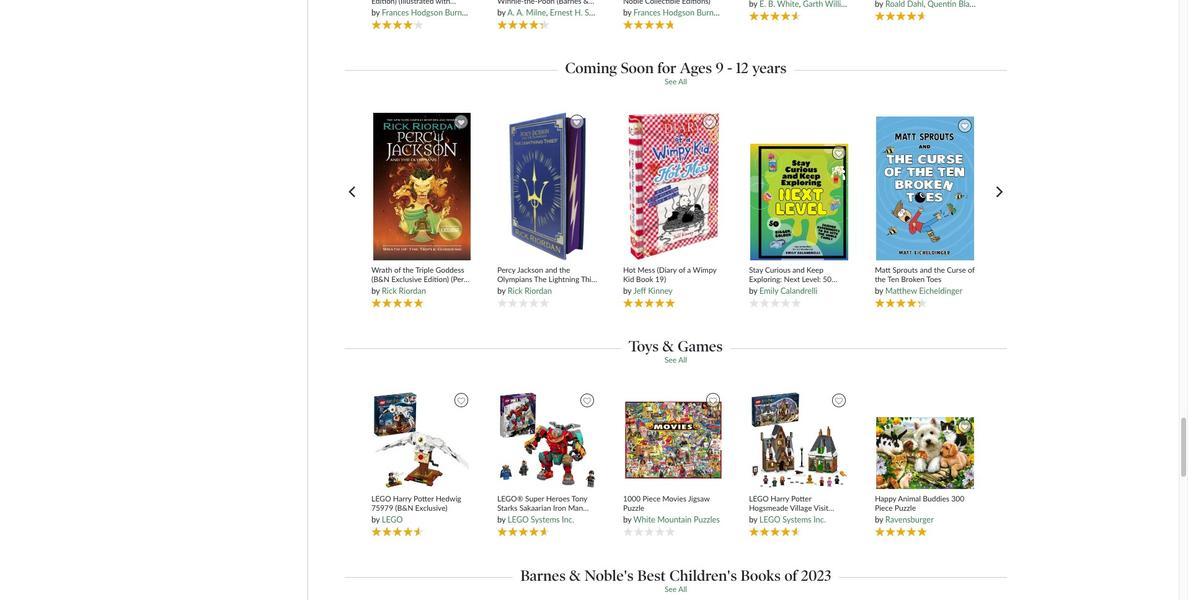 Task type: describe. For each thing, give the bounding box(es) containing it.
calandrelli
[[781, 286, 818, 296]]

matthew
[[886, 286, 918, 296]]

lego down "75979"
[[382, 515, 403, 525]]

happy
[[875, 494, 897, 504]]

matthew eicheldinger link
[[886, 286, 963, 296]]

jigsaw
[[688, 494, 710, 504]]

percy jackson and the olympians the lightning thief deluxe collector's edition
[[497, 265, 598, 294]]

wrath of the triple goddess (b&n exclusive edition) (percy jackson and the olympians) image
[[373, 112, 471, 261]]

super
[[525, 494, 544, 504]]

books
[[741, 567, 781, 585]]

hedwig
[[436, 494, 462, 504]]

ernest
[[550, 8, 573, 18]]

2 frances from the left
[[634, 8, 661, 18]]

jeff
[[634, 286, 646, 296]]

2 by frances hodgson burnett from the left
[[623, 8, 724, 18]]

1 by frances hodgson burnett from the left
[[372, 8, 472, 18]]

white
[[634, 515, 656, 525]]

deluxe
[[497, 284, 521, 294]]

village
[[790, 504, 812, 513]]

happy animal buddies 300 piece puzzle link
[[875, 494, 976, 513]]

milne
[[526, 8, 546, 18]]

by inside 1000 piece movies jigsaw puzzle by white mountain puzzles
[[623, 515, 632, 525]]

76388
[[749, 513, 771, 523]]

and inside the wrath of the triple goddess (b&n exclusive edition) (percy jackson and the olympians)
[[400, 284, 412, 294]]

movies
[[663, 494, 687, 504]]

1 hodgson from the left
[[411, 8, 443, 18]]

2023
[[801, 567, 832, 585]]

the inside percy jackson and the olympians the lightning thief deluxe collector's edition
[[560, 265, 570, 275]]

matt sprouts and the curse of the ten broken toes link
[[875, 265, 976, 284]]

by inside matt sprouts and the curse of the ten broken toes by matthew eicheldinger
[[875, 286, 884, 296]]

soon) inside the lego harry potter hogsmeade village visit 76388 (retiring soon)
[[803, 513, 822, 523]]

puzzles
[[694, 515, 720, 525]]

see all link for best
[[665, 585, 687, 594]]

harry for lego
[[393, 494, 412, 504]]

(retiring inside the lego harry potter hogsmeade village visit 76388 (retiring soon)
[[773, 513, 801, 523]]

lego® super heroes tony starks sakaarian iron man 76194 (retiring soon) image
[[498, 391, 598, 490]]

visit
[[814, 504, 829, 513]]

thief
[[581, 275, 598, 284]]

(percy
[[451, 275, 471, 284]]

& for barnes
[[569, 567, 581, 585]]

matt sprouts and the curse of the ten broken toes image
[[876, 116, 975, 261]]

lego harry potter hogsmeade village visit 76388 (retiring soon)
[[749, 494, 829, 523]]

of inside hot mess (diary of a wimpy kid book 19) by jeff kinney
[[679, 265, 686, 275]]

by inside hot mess (diary of a wimpy kid book 19) by jeff kinney
[[623, 286, 632, 296]]

mess
[[638, 265, 655, 275]]

percy
[[497, 265, 516, 275]]

riordan for exclusive
[[399, 286, 426, 296]]

see for best
[[665, 585, 677, 594]]

years
[[752, 59, 787, 77]]

by rick riordan for collector's
[[497, 286, 552, 296]]

hot mess (diary of a wimpy kid book 19) link
[[623, 265, 724, 284]]

lego systems inc. link for harry
[[760, 515, 826, 525]]

exclusive)
[[415, 504, 448, 513]]

rick riordan link for jackson
[[382, 286, 426, 296]]

potter for soon)
[[792, 494, 812, 504]]

rick for collector's
[[508, 286, 523, 296]]

hot
[[623, 265, 636, 275]]

puzzle inside 1000 piece movies jigsaw puzzle by white mountain puzzles
[[623, 504, 645, 513]]

goddess
[[436, 265, 465, 275]]

2 frances hodgson burnett link from the left
[[634, 8, 724, 18]]

edition
[[560, 284, 583, 294]]

olympians)
[[426, 284, 464, 294]]

kid
[[623, 275, 634, 284]]

lego down hogsmeade
[[760, 515, 781, 525]]

ages
[[680, 59, 712, 77]]

curse
[[947, 265, 967, 275]]

lego down starks
[[508, 515, 529, 525]]

and for edition
[[545, 265, 558, 275]]

iron
[[553, 504, 566, 513]]

9
[[716, 59, 724, 77]]

sprouts
[[893, 265, 918, 275]]

see all link for ages
[[665, 77, 687, 86]]

riordan for lightning
[[525, 286, 552, 296]]

all for ages
[[679, 77, 687, 86]]

best
[[638, 567, 666, 585]]

book
[[636, 275, 654, 284]]

inc. for (retiring
[[814, 515, 826, 525]]

animal
[[898, 494, 921, 504]]

lego® super heroes tony starks sakaarian iron man 76194 (retiring soon) link
[[497, 494, 598, 523]]

the
[[534, 275, 547, 284]]

coming
[[565, 59, 618, 77]]

300
[[952, 494, 965, 504]]

systems for visit
[[783, 515, 812, 525]]

by emily calandrelli
[[749, 286, 818, 296]]

exclusive
[[392, 275, 422, 284]]

olympians
[[497, 275, 533, 284]]

lego inside the lego harry potter hogsmeade village visit 76388 (retiring soon)
[[749, 494, 769, 504]]

a
[[688, 265, 691, 275]]

lego®
[[497, 494, 523, 504]]

toys
[[629, 338, 659, 356]]

triple
[[416, 265, 434, 275]]

games
[[678, 338, 723, 356]]

for
[[658, 59, 677, 77]]

soon) inside lego® super heroes tony starks sakaarian iron man 76194 (retiring soon)
[[551, 513, 570, 523]]

all for best
[[679, 585, 687, 594]]

lego harry potter hogsmeade village visit 76388 (retiring soon) link
[[749, 494, 850, 523]]

noble's
[[585, 567, 634, 585]]

wrath of the triple goddess (b&n exclusive edition) (percy jackson and the olympians) link
[[372, 265, 472, 294]]

by inside happy animal buddies 300 piece puzzle by ravensburger
[[875, 515, 884, 525]]

heroes
[[546, 494, 570, 504]]

the down exclusive
[[414, 284, 425, 294]]

emily
[[760, 286, 779, 296]]

percy jackson and the olympians the lightning thief deluxe collector's edition image
[[509, 112, 587, 261]]

by inside lego harry potter hedwig 75979 (b&n exclusive) by lego
[[372, 515, 380, 525]]

sakaarian
[[520, 504, 551, 513]]

lego link
[[382, 515, 403, 525]]

,
[[546, 8, 548, 18]]

white mountain puzzles link
[[634, 515, 720, 525]]

hogsmeade
[[749, 504, 789, 513]]

lego up "75979"
[[372, 494, 391, 504]]

ravensburger link
[[886, 515, 934, 525]]

broken
[[902, 275, 925, 284]]

barnes
[[521, 567, 566, 585]]

lego harry potter hedwig 75979 (b&n exclusive) image
[[372, 391, 472, 490]]

1000 piece movies jigsaw puzzle link
[[623, 494, 724, 513]]

toys & games see all
[[629, 338, 723, 365]]

see inside toys & games see all
[[665, 356, 677, 365]]



Task type: vqa. For each thing, say whether or not it's contained in the screenshot.
first LEGO SYSTEMS INC. link from the right
yes



Task type: locate. For each thing, give the bounding box(es) containing it.
0 vertical spatial see
[[665, 77, 677, 86]]

lego harry potter hedwig 75979 (b&n exclusive) by lego
[[372, 494, 462, 525]]

all down children's
[[679, 585, 687, 594]]

by lego systems inc. down sakaarian
[[497, 515, 575, 525]]

75979
[[372, 504, 393, 513]]

harry up "75979"
[[393, 494, 412, 504]]

rick riordan link for collector's
[[508, 286, 552, 296]]

rick riordan link down exclusive
[[382, 286, 426, 296]]

2 vertical spatial see
[[665, 585, 677, 594]]

systems down village
[[783, 515, 812, 525]]

potter inside the lego harry potter hogsmeade village visit 76388 (retiring soon)
[[792, 494, 812, 504]]

burnett
[[445, 8, 472, 18], [697, 8, 724, 18]]

1 horizontal spatial piece
[[875, 504, 893, 513]]

piece inside 1000 piece movies jigsaw puzzle by white mountain puzzles
[[643, 494, 661, 504]]

2 rick from the left
[[508, 286, 523, 296]]

1 rick riordan link from the left
[[382, 286, 426, 296]]

lego harry potter hedwig 75979 (b&n exclusive) link
[[372, 494, 472, 513]]

potter
[[414, 494, 434, 504], [792, 494, 812, 504]]

0 horizontal spatial puzzle
[[623, 504, 645, 513]]

(retiring down village
[[773, 513, 801, 523]]

1 by rick riordan from the left
[[372, 286, 426, 296]]

rick for jackson
[[382, 286, 397, 296]]

see all link down best
[[665, 585, 687, 594]]

(b&n
[[372, 275, 390, 284], [395, 504, 413, 513]]

2 by lego systems inc. from the left
[[749, 515, 826, 525]]

(b&n inside lego harry potter hedwig 75979 (b&n exclusive) by lego
[[395, 504, 413, 513]]

1 horizontal spatial by rick riordan
[[497, 286, 552, 296]]

2 hodgson from the left
[[663, 8, 695, 18]]

percy jackson and the olympians the lightning thief deluxe collector's edition link
[[497, 265, 598, 294]]

0 horizontal spatial &
[[569, 567, 581, 585]]

tony
[[572, 494, 588, 504]]

1 by lego systems inc. from the left
[[497, 515, 575, 525]]

the up toes
[[934, 265, 945, 275]]

systems for sakaarian
[[531, 515, 560, 525]]

by rick riordan down olympians
[[497, 286, 552, 296]]

soon
[[621, 59, 654, 77]]

jackson inside the wrath of the triple goddess (b&n exclusive edition) (percy jackson and the olympians)
[[372, 284, 398, 294]]

0 horizontal spatial jackson
[[372, 284, 398, 294]]

jackson inside percy jackson and the olympians the lightning thief deluxe collector's edition
[[517, 265, 543, 275]]

0 horizontal spatial soon)
[[551, 513, 570, 523]]

1 burnett from the left
[[445, 8, 472, 18]]

1 horizontal spatial (b&n
[[395, 504, 413, 513]]

by rick riordan for jackson
[[372, 286, 426, 296]]

1 horizontal spatial &
[[663, 338, 674, 356]]

riordan down the "the"
[[525, 286, 552, 296]]

riordan down exclusive
[[399, 286, 426, 296]]

1 a. from the left
[[508, 8, 515, 18]]

all down games
[[679, 356, 687, 365]]

1 vertical spatial see
[[665, 356, 677, 365]]

0 horizontal spatial frances
[[382, 8, 409, 18]]

barnes & noble's best children's books of 2023 see all
[[521, 567, 832, 594]]

see all link down for
[[665, 77, 687, 86]]

2 by rick riordan from the left
[[497, 286, 552, 296]]

burnett for 2nd frances hodgson burnett link from the right
[[445, 8, 472, 18]]

puzzle down animal
[[895, 504, 916, 513]]

0 horizontal spatial rick
[[382, 286, 397, 296]]

2 (retiring from the left
[[773, 513, 801, 523]]

(illustrator)
[[616, 8, 654, 18]]

1 harry from the left
[[393, 494, 412, 504]]

piece inside happy animal buddies 300 piece puzzle by ravensburger
[[875, 504, 893, 513]]

potter up exclusive)
[[414, 494, 434, 504]]

kinney
[[648, 286, 673, 296]]

1 horizontal spatial rick riordan link
[[508, 286, 552, 296]]

harry for soon)
[[771, 494, 790, 504]]

2 harry from the left
[[771, 494, 790, 504]]

rick riordan link
[[382, 286, 426, 296], [508, 286, 552, 296]]

by lego systems inc. down village
[[749, 515, 826, 525]]

and inside percy jackson and the olympians the lightning thief deluxe collector's edition
[[545, 265, 558, 275]]

(b&n for by
[[395, 504, 413, 513]]

lego® super heroes tony starks sakaarian iron man 76194 (retiring soon)
[[497, 494, 588, 523]]

1 horizontal spatial soon)
[[803, 513, 822, 523]]

piece down happy
[[875, 504, 893, 513]]

0 horizontal spatial by lego systems inc.
[[497, 515, 575, 525]]

of up exclusive
[[394, 265, 401, 275]]

soon) down visit
[[803, 513, 822, 523]]

see all link down games
[[665, 356, 687, 365]]

0 horizontal spatial riordan
[[399, 286, 426, 296]]

happy animal buddies 300 piece puzzle image
[[876, 417, 975, 490]]

hot mess (diary of a wimpy kid book 19) image
[[628, 112, 720, 261]]

2 see from the top
[[665, 356, 677, 365]]

inc. for man
[[562, 515, 575, 525]]

see inside coming soon for ages 9 - 12 years see all
[[665, 77, 677, 86]]

potter up village
[[792, 494, 812, 504]]

1000 piece movies jigsaw puzzle image
[[624, 391, 724, 490]]

(b&n up lego link
[[395, 504, 413, 513]]

1 horizontal spatial harry
[[771, 494, 790, 504]]

puzzle inside happy animal buddies 300 piece puzzle by ravensburger
[[895, 504, 916, 513]]

2 see all link from the top
[[665, 356, 687, 365]]

1 all from the top
[[679, 77, 687, 86]]

systems down sakaarian
[[531, 515, 560, 525]]

jeff kinney link
[[634, 286, 673, 296]]

the
[[403, 265, 414, 275], [560, 265, 570, 275], [934, 265, 945, 275], [875, 275, 886, 284], [414, 284, 425, 294]]

of right curse
[[968, 265, 975, 275]]

potter inside lego harry potter hedwig 75979 (b&n exclusive) by lego
[[414, 494, 434, 504]]

& right toys
[[663, 338, 674, 356]]

1 horizontal spatial lego systems inc. link
[[760, 515, 826, 525]]

lego up hogsmeade
[[749, 494, 769, 504]]

2 vertical spatial all
[[679, 585, 687, 594]]

the up exclusive
[[403, 265, 414, 275]]

happy animal buddies 300 piece puzzle by ravensburger
[[875, 494, 965, 525]]

12
[[736, 59, 749, 77]]

h.
[[575, 8, 583, 18]]

2 lego systems inc. link from the left
[[760, 515, 826, 525]]

1 lego systems inc. link from the left
[[508, 515, 575, 525]]

inc. down man
[[562, 515, 575, 525]]

a. a. milne link
[[508, 8, 546, 18]]

of inside barnes & noble's best children's books of 2023 see all
[[785, 567, 798, 585]]

1 horizontal spatial by lego systems inc.
[[749, 515, 826, 525]]

matt
[[875, 265, 891, 275]]

1 puzzle from the left
[[623, 504, 645, 513]]

1 riordan from the left
[[399, 286, 426, 296]]

buddies
[[923, 494, 950, 504]]

1000 piece movies jigsaw puzzle by white mountain puzzles
[[623, 494, 720, 525]]

all inside toys & games see all
[[679, 356, 687, 365]]

puzzle down 1000
[[623, 504, 645, 513]]

coming soon for ages 9 - 12 years see all
[[565, 59, 787, 86]]

0 vertical spatial (b&n
[[372, 275, 390, 284]]

of inside matt sprouts and the curse of the ten broken toes by matthew eicheldinger
[[968, 265, 975, 275]]

-
[[728, 59, 733, 77]]

0 horizontal spatial and
[[400, 284, 412, 294]]

2 riordan from the left
[[525, 286, 552, 296]]

eicheldinger
[[920, 286, 963, 296]]

1 vertical spatial all
[[679, 356, 687, 365]]

19)
[[656, 275, 666, 284]]

1 inc. from the left
[[562, 515, 575, 525]]

1 horizontal spatial riordan
[[525, 286, 552, 296]]

and
[[545, 265, 558, 275], [920, 265, 933, 275], [400, 284, 412, 294]]

emily calandrelli link
[[760, 286, 818, 296]]

wrath of the triple goddess (b&n exclusive edition) (percy jackson and the olympians)
[[372, 265, 471, 294]]

all inside barnes & noble's best children's books of 2023 see all
[[679, 585, 687, 594]]

harry inside lego harry potter hedwig 75979 (b&n exclusive) by lego
[[393, 494, 412, 504]]

all down ages
[[679, 77, 687, 86]]

2 rick riordan link from the left
[[508, 286, 552, 296]]

1 soon) from the left
[[551, 513, 570, 523]]

(b&n inside the wrath of the triple goddess (b&n exclusive edition) (percy jackson and the olympians)
[[372, 275, 390, 284]]

by rick riordan down exclusive
[[372, 286, 426, 296]]

& for toys
[[663, 338, 674, 356]]

(retiring down sakaarian
[[521, 513, 549, 523]]

2 a. from the left
[[517, 8, 524, 18]]

by lego systems inc. for starks
[[497, 515, 575, 525]]

see all link
[[665, 77, 687, 86], [665, 356, 687, 365], [665, 585, 687, 594]]

harry inside the lego harry potter hogsmeade village visit 76388 (retiring soon)
[[771, 494, 790, 504]]

3 see from the top
[[665, 585, 677, 594]]

inc. down visit
[[814, 515, 826, 525]]

hot mess (diary of a wimpy kid book 19) by jeff kinney
[[623, 265, 717, 296]]

1 see from the top
[[665, 77, 677, 86]]

see inside barnes & noble's best children's books of 2023 see all
[[665, 585, 677, 594]]

0 horizontal spatial burnett
[[445, 8, 472, 18]]

1 rick from the left
[[382, 286, 397, 296]]

1 vertical spatial &
[[569, 567, 581, 585]]

2 systems from the left
[[783, 515, 812, 525]]

(b&n down wrath at the left top of page
[[372, 275, 390, 284]]

2 vertical spatial see all link
[[665, 585, 687, 594]]

wrath
[[372, 265, 392, 275]]

children's
[[670, 567, 737, 585]]

by
[[372, 8, 380, 18], [497, 8, 506, 18], [623, 8, 632, 18], [372, 286, 380, 296], [497, 286, 506, 296], [623, 286, 632, 296], [749, 286, 758, 296], [875, 286, 884, 296], [372, 515, 380, 525], [497, 515, 506, 525], [623, 515, 632, 525], [749, 515, 758, 525], [875, 515, 884, 525]]

2 all from the top
[[679, 356, 687, 365]]

0 horizontal spatial (b&n
[[372, 275, 390, 284]]

2 inc. from the left
[[814, 515, 826, 525]]

2 puzzle from the left
[[895, 504, 916, 513]]

0 horizontal spatial by frances hodgson burnett
[[372, 8, 472, 18]]

3 see all link from the top
[[665, 585, 687, 594]]

1 vertical spatial see all link
[[665, 356, 687, 365]]

rick down olympians
[[508, 286, 523, 296]]

toes
[[927, 275, 942, 284]]

0 horizontal spatial inc.
[[562, 515, 575, 525]]

1 horizontal spatial burnett
[[697, 8, 724, 18]]

0 horizontal spatial a.
[[508, 8, 515, 18]]

edition)
[[424, 275, 449, 284]]

burnett for second frances hodgson burnett link from left
[[697, 8, 724, 18]]

collector's
[[523, 284, 558, 294]]

1 horizontal spatial puzzle
[[895, 504, 916, 513]]

mountain
[[658, 515, 692, 525]]

1 systems from the left
[[531, 515, 560, 525]]

1 vertical spatial jackson
[[372, 284, 398, 294]]

and up toes
[[920, 265, 933, 275]]

piece right 1000
[[643, 494, 661, 504]]

soon) down iron
[[551, 513, 570, 523]]

of left 2023
[[785, 567, 798, 585]]

1 horizontal spatial frances hodgson burnett link
[[634, 8, 724, 18]]

riordan
[[399, 286, 426, 296], [525, 286, 552, 296]]

76194
[[497, 513, 519, 523]]

1 horizontal spatial jackson
[[517, 265, 543, 275]]

0 vertical spatial &
[[663, 338, 674, 356]]

lightning
[[549, 275, 580, 284]]

0 vertical spatial all
[[679, 77, 687, 86]]

matt sprouts and the curse of the ten broken toes by matthew eicheldinger
[[875, 265, 975, 296]]

1 horizontal spatial (retiring
[[773, 513, 801, 523]]

0 horizontal spatial systems
[[531, 515, 560, 525]]

by lego systems inc.
[[497, 515, 575, 525], [749, 515, 826, 525]]

1 horizontal spatial systems
[[783, 515, 812, 525]]

2 burnett from the left
[[697, 8, 724, 18]]

1 horizontal spatial and
[[545, 265, 558, 275]]

1 horizontal spatial frances
[[634, 8, 661, 18]]

ravensburger
[[886, 515, 934, 525]]

0 horizontal spatial harry
[[393, 494, 412, 504]]

1 see all link from the top
[[665, 77, 687, 86]]

rick
[[382, 286, 397, 296], [508, 286, 523, 296]]

and up the "the"
[[545, 265, 558, 275]]

&
[[663, 338, 674, 356], [569, 567, 581, 585]]

(retiring
[[521, 513, 549, 523], [773, 513, 801, 523]]

1 horizontal spatial by frances hodgson burnett
[[623, 8, 724, 18]]

of inside the wrath of the triple goddess (b&n exclusive edition) (percy jackson and the olympians)
[[394, 265, 401, 275]]

harry up hogsmeade
[[771, 494, 790, 504]]

1 (retiring from the left
[[521, 513, 549, 523]]

lego harry potter hogsmeade village visit 76388 (retiring soon) image
[[750, 391, 849, 490]]

& right barnes
[[569, 567, 581, 585]]

see for ages
[[665, 77, 677, 86]]

the down matt
[[875, 275, 886, 284]]

of left a
[[679, 265, 686, 275]]

wimpy
[[693, 265, 717, 275]]

jackson up the "the"
[[517, 265, 543, 275]]

0 horizontal spatial by rick riordan
[[372, 286, 426, 296]]

(retiring inside lego® super heroes tony starks sakaarian iron man 76194 (retiring soon)
[[521, 513, 549, 523]]

and inside matt sprouts and the curse of the ten broken toes by matthew eicheldinger
[[920, 265, 933, 275]]

lego
[[372, 494, 391, 504], [749, 494, 769, 504], [382, 515, 403, 525], [508, 515, 529, 525], [760, 515, 781, 525]]

ernest h. shepard (illustrator) link
[[550, 8, 654, 18]]

1 potter from the left
[[414, 494, 434, 504]]

1 horizontal spatial rick
[[508, 286, 523, 296]]

0 horizontal spatial piece
[[643, 494, 661, 504]]

the up lightning
[[560, 265, 570, 275]]

0 horizontal spatial lego systems inc. link
[[508, 515, 575, 525]]

see all link for see
[[665, 356, 687, 365]]

man
[[568, 504, 583, 513]]

lego systems inc. link down sakaarian
[[508, 515, 575, 525]]

by a. a. milne , ernest h. shepard (illustrator)
[[497, 8, 654, 18]]

1 vertical spatial (b&n
[[395, 504, 413, 513]]

(b&n for edition)
[[372, 275, 390, 284]]

0 horizontal spatial frances hodgson burnett link
[[382, 8, 472, 18]]

3 all from the top
[[679, 585, 687, 594]]

shepard
[[585, 8, 614, 18]]

inc.
[[562, 515, 575, 525], [814, 515, 826, 525]]

0 vertical spatial jackson
[[517, 265, 543, 275]]

a.
[[508, 8, 515, 18], [517, 8, 524, 18]]

and for by
[[920, 265, 933, 275]]

lego systems inc. link down village
[[760, 515, 826, 525]]

& inside barnes & noble's best children's books of 2023 see all
[[569, 567, 581, 585]]

1 horizontal spatial potter
[[792, 494, 812, 504]]

1 frances from the left
[[382, 8, 409, 18]]

1 horizontal spatial hodgson
[[663, 8, 695, 18]]

1 frances hodgson burnett link from the left
[[382, 8, 472, 18]]

rick riordan link down the "the"
[[508, 286, 552, 296]]

0 horizontal spatial potter
[[414, 494, 434, 504]]

harry
[[393, 494, 412, 504], [771, 494, 790, 504]]

0 horizontal spatial hodgson
[[411, 8, 443, 18]]

see
[[665, 77, 677, 86], [665, 356, 677, 365], [665, 585, 677, 594]]

jackson down wrath at the left top of page
[[372, 284, 398, 294]]

lego systems inc. link for super
[[508, 515, 575, 525]]

stay curious and keep exploring: next level: 50 bigger, bolder science experiments to do with the whole family image
[[750, 143, 849, 261]]

and down exclusive
[[400, 284, 412, 294]]

2 horizontal spatial and
[[920, 265, 933, 275]]

0 vertical spatial see all link
[[665, 77, 687, 86]]

1 horizontal spatial a.
[[517, 8, 524, 18]]

by rick riordan
[[372, 286, 426, 296], [497, 286, 552, 296]]

(diary
[[657, 265, 677, 275]]

all inside coming soon for ages 9 - 12 years see all
[[679, 77, 687, 86]]

0 horizontal spatial rick riordan link
[[382, 286, 426, 296]]

2 potter from the left
[[792, 494, 812, 504]]

0 horizontal spatial (retiring
[[521, 513, 549, 523]]

1 horizontal spatial inc.
[[814, 515, 826, 525]]

& inside toys & games see all
[[663, 338, 674, 356]]

by lego systems inc. for village
[[749, 515, 826, 525]]

rick down exclusive
[[382, 286, 397, 296]]

potter for lego
[[414, 494, 434, 504]]

2 soon) from the left
[[803, 513, 822, 523]]



